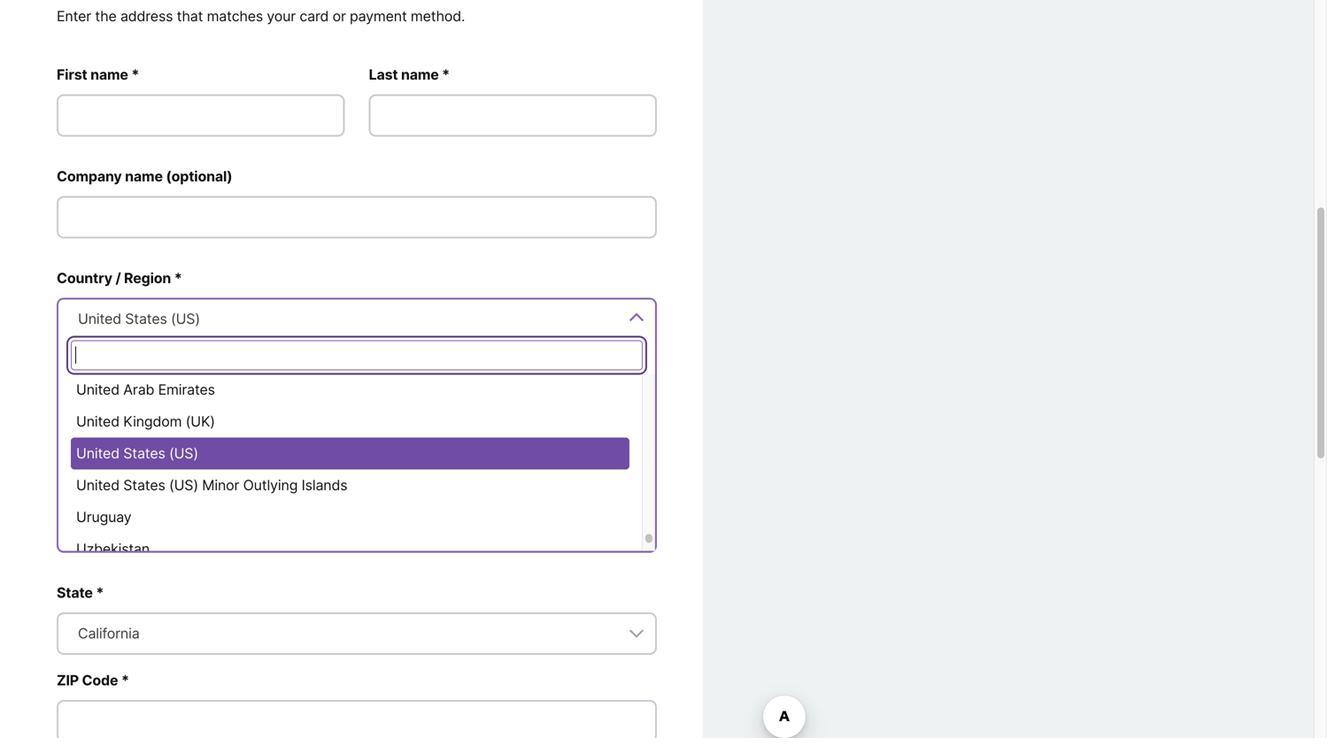 Task type: vqa. For each thing, say whether or not it's contained in the screenshot.


Task type: locate. For each thing, give the bounding box(es) containing it.
(us) inside united states (us) option
[[169, 445, 198, 462]]

* right state
[[96, 584, 104, 602]]

states for united states (us) 'text box'
[[125, 310, 167, 328]]

1 vertical spatial united states (us)
[[76, 445, 198, 462]]

united states (us) inside option
[[76, 445, 198, 462]]

uzbekistan option
[[71, 534, 630, 565]]

name right first
[[90, 66, 128, 83]]

California text field
[[71, 623, 643, 645]]

0 vertical spatial (us)
[[171, 310, 200, 328]]

united up town / city *
[[76, 445, 119, 462]]

address right the
[[120, 8, 173, 25]]

that
[[177, 8, 203, 25]]

House number and street name text field
[[57, 386, 657, 428]]

address
[[120, 8, 173, 25], [102, 357, 156, 375], [95, 438, 141, 453]]

(optional)
[[166, 168, 232, 185]]

united
[[78, 310, 121, 328], [76, 381, 119, 398], [76, 413, 119, 430], [76, 445, 119, 462], [76, 477, 119, 494]]

*
[[131, 66, 139, 83], [442, 66, 450, 83], [174, 270, 182, 287], [160, 357, 167, 375], [136, 483, 144, 500], [96, 584, 104, 602], [121, 672, 129, 689]]

united states (us) for united states (us) option on the bottom left of the page
[[76, 445, 198, 462]]

name for first
[[90, 66, 128, 83]]

(us) inside the united states (us) minor outlying islands option
[[169, 477, 198, 494]]

zip
[[57, 672, 79, 689]]

kingdom
[[123, 413, 182, 430]]

united up "add"
[[76, 413, 119, 430]]

zip code *
[[57, 672, 129, 689]]

address inside button
[[95, 438, 141, 453]]

states for united states (us) option on the bottom left of the page
[[123, 445, 165, 462]]

address down united kingdom (uk)
[[95, 438, 141, 453]]

method.
[[411, 8, 465, 25]]

address up arab
[[102, 357, 156, 375]]

name
[[90, 66, 128, 83], [401, 66, 439, 83], [125, 168, 163, 185]]

1 vertical spatial states
[[123, 445, 165, 462]]

United States (US) text field
[[71, 309, 643, 330]]

state
[[57, 584, 93, 602]]

0 vertical spatial address
[[120, 8, 173, 25]]

country / region *
[[57, 270, 182, 287]]

matches
[[207, 8, 263, 25]]

+
[[57, 438, 65, 453]]

list box
[[58, 374, 655, 565]]

0 vertical spatial united states (us)
[[78, 310, 200, 328]]

united down street address *
[[76, 381, 119, 398]]

+ add address line 2 button
[[57, 435, 176, 456]]

states
[[125, 310, 167, 328], [123, 445, 165, 462], [123, 477, 165, 494]]

name right company in the top of the page
[[125, 168, 163, 185]]

1 horizontal spatial /
[[116, 270, 121, 287]]

united for united kingdom (uk) option
[[76, 413, 119, 430]]

states inside 'text box'
[[125, 310, 167, 328]]

street
[[57, 357, 98, 375]]

united down 'country' on the top of page
[[78, 310, 121, 328]]

1 vertical spatial (us)
[[169, 445, 198, 462]]

/
[[116, 270, 121, 287], [97, 483, 102, 500]]

name for company
[[125, 168, 163, 185]]

your
[[267, 8, 296, 25]]

(us)
[[171, 310, 200, 328], [169, 445, 198, 462], [169, 477, 198, 494]]

united states (us)
[[78, 310, 200, 328], [76, 445, 198, 462]]

address for that
[[120, 8, 173, 25]]

united inside 'text box'
[[78, 310, 121, 328]]

(us) inside united states (us) 'text box'
[[171, 310, 200, 328]]

0 horizontal spatial /
[[97, 483, 102, 500]]

(us) left minor
[[169, 477, 198, 494]]

arab
[[123, 381, 154, 398]]

payment
[[350, 8, 407, 25]]

* up united arab emirates in the bottom left of the page
[[160, 357, 167, 375]]

name for last
[[401, 66, 439, 83]]

name right last
[[401, 66, 439, 83]]

None text field
[[57, 94, 345, 137], [57, 511, 657, 553], [57, 700, 657, 739], [57, 94, 345, 137], [57, 511, 657, 553], [57, 700, 657, 739]]

None text field
[[369, 94, 657, 137], [57, 196, 657, 239], [71, 340, 643, 371], [369, 94, 657, 137], [57, 196, 657, 239], [71, 340, 643, 371]]

(uk)
[[186, 413, 215, 430]]

/ left the city
[[97, 483, 102, 500]]

street address *
[[57, 357, 167, 375]]

2 vertical spatial address
[[95, 438, 141, 453]]

united states (us) minor outlying islands
[[76, 477, 348, 494]]

first name *
[[57, 66, 139, 83]]

Country / Region field
[[57, 298, 657, 340]]

(us) for the united states (us) minor outlying islands option
[[169, 477, 198, 494]]

0 vertical spatial /
[[116, 270, 121, 287]]

states down line
[[123, 477, 165, 494]]

last
[[369, 66, 398, 83]]

united for united arab emirates option
[[76, 381, 119, 398]]

2 vertical spatial (us)
[[169, 477, 198, 494]]

1 vertical spatial address
[[102, 357, 156, 375]]

uruguay
[[76, 509, 132, 526]]

card
[[300, 8, 329, 25]]

united states (us) inside 'text box'
[[78, 310, 200, 328]]

united states (us) down region
[[78, 310, 200, 328]]

(us) right line
[[169, 445, 198, 462]]

first
[[57, 66, 87, 83]]

states left '2'
[[123, 445, 165, 462]]

2 vertical spatial states
[[123, 477, 165, 494]]

united for the united states (us) minor outlying islands option
[[76, 477, 119, 494]]

united kingdom (uk)
[[76, 413, 215, 430]]

states down region
[[125, 310, 167, 328]]

(us) down region
[[171, 310, 200, 328]]

or
[[333, 8, 346, 25]]

united up uruguay
[[76, 477, 119, 494]]

united states (us) down united kingdom (uk)
[[76, 445, 198, 462]]

0 vertical spatial states
[[125, 310, 167, 328]]

/ left region
[[116, 270, 121, 287]]

1 vertical spatial /
[[97, 483, 102, 500]]



Task type: describe. For each thing, give the bounding box(es) containing it.
list box containing united arab emirates
[[58, 374, 655, 565]]

State field
[[57, 613, 657, 655]]

country
[[57, 270, 112, 287]]

enter the address that matches your card or payment method.
[[57, 8, 465, 25]]

united kingdom (uk) option
[[71, 406, 630, 438]]

united arab emirates option
[[71, 374, 630, 406]]

* down method.
[[442, 66, 450, 83]]

company
[[57, 168, 122, 185]]

company name (optional)
[[57, 168, 232, 185]]

state *
[[57, 584, 104, 602]]

code
[[82, 672, 118, 689]]

town / city *
[[57, 483, 144, 500]]

* right code
[[121, 672, 129, 689]]

last name *
[[369, 66, 450, 83]]

united states (us) minor outlying islands option
[[71, 470, 630, 502]]

* right the city
[[136, 483, 144, 500]]

city
[[105, 483, 133, 500]]

town
[[57, 483, 94, 500]]

united arab emirates
[[76, 381, 215, 398]]

* right first
[[131, 66, 139, 83]]

california
[[78, 625, 140, 642]]

address for line
[[95, 438, 141, 453]]

outlying
[[243, 477, 298, 494]]

emirates
[[158, 381, 215, 398]]

add
[[68, 438, 92, 453]]

line
[[145, 438, 165, 453]]

(us) for united states (us) 'text box'
[[171, 310, 200, 328]]

/ for region
[[116, 270, 121, 287]]

united for united states (us) 'text box'
[[78, 310, 121, 328]]

united for united states (us) option on the bottom left of the page
[[76, 445, 119, 462]]

uzbekistan
[[76, 541, 150, 558]]

united states (us) for united states (us) 'text box'
[[78, 310, 200, 328]]

enter
[[57, 8, 91, 25]]

+ add address line 2
[[57, 438, 176, 453]]

states for the united states (us) minor outlying islands option
[[123, 477, 165, 494]]

the
[[95, 8, 117, 25]]

islands
[[302, 477, 348, 494]]

uruguay option
[[71, 502, 630, 534]]

region
[[124, 270, 171, 287]]

/ for city
[[97, 483, 102, 500]]

united states (us) option
[[71, 438, 630, 470]]

* right region
[[174, 270, 182, 287]]

2
[[168, 438, 176, 453]]

(us) for united states (us) option on the bottom left of the page
[[169, 445, 198, 462]]

minor
[[202, 477, 239, 494]]



